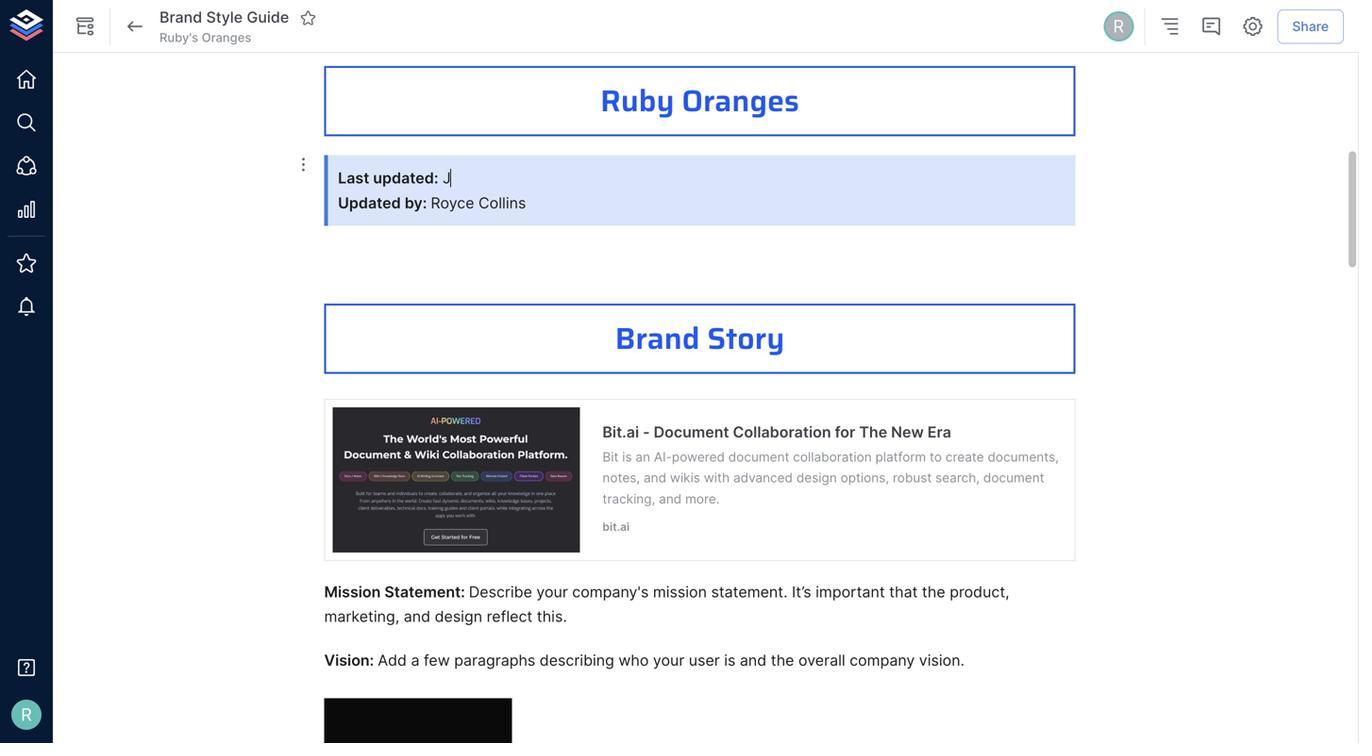 Task type: vqa. For each thing, say whether or not it's contained in the screenshot.
the bottommost the
yes



Task type: locate. For each thing, give the bounding box(es) containing it.
describing
[[540, 652, 615, 670]]

favorite image
[[300, 9, 317, 26]]

story
[[707, 315, 785, 363]]

guide
[[247, 8, 289, 27]]

1 vertical spatial the
[[771, 652, 794, 670]]

1 vertical spatial r button
[[6, 695, 47, 736]]

design
[[797, 471, 837, 486], [435, 608, 483, 627]]

ruby oranges
[[601, 77, 799, 125]]

0 vertical spatial your
[[537, 583, 568, 602]]

brand left story on the right
[[615, 315, 700, 363]]

the right that
[[922, 583, 946, 602]]

your up this.
[[537, 583, 568, 602]]

r for right r button
[[1113, 16, 1124, 37]]

a
[[411, 652, 420, 670]]

brand up ruby's
[[160, 8, 202, 27]]

it's
[[792, 583, 812, 602]]

1 vertical spatial brand
[[615, 315, 700, 363]]

1 vertical spatial your
[[653, 652, 685, 670]]

wikis
[[670, 471, 700, 486]]

vision.
[[919, 652, 965, 670]]

is left an on the bottom left
[[622, 450, 632, 465]]

settings image
[[1242, 15, 1264, 38]]

0 vertical spatial brand
[[160, 8, 202, 27]]

0 vertical spatial oranges
[[202, 30, 251, 45]]

1 horizontal spatial brand
[[615, 315, 700, 363]]

and right 'user'
[[740, 652, 767, 670]]

0 vertical spatial r
[[1113, 16, 1124, 37]]

oranges inside "link"
[[202, 30, 251, 45]]

0 horizontal spatial brand
[[160, 8, 202, 27]]

j
[[443, 169, 451, 188]]

0 vertical spatial r button
[[1101, 8, 1137, 44]]

important
[[816, 583, 885, 602]]

platform
[[876, 450, 926, 465]]

is for user
[[724, 652, 736, 670]]

describe
[[469, 583, 532, 602]]

and down the "ai-"
[[644, 471, 667, 486]]

mission
[[324, 583, 381, 602]]

1 vertical spatial oranges
[[682, 77, 799, 125]]

1 vertical spatial document
[[984, 471, 1045, 486]]

0 horizontal spatial oranges
[[202, 30, 251, 45]]

is inside bit.ai - document collaboration for the new era bit is an ai-powered document collaboration platform to create documents, notes, and wikis with advanced design options, robust search, document tracking, and more.
[[622, 450, 632, 465]]

comments image
[[1200, 15, 1223, 38]]

1 horizontal spatial the
[[922, 583, 946, 602]]

options,
[[841, 471, 889, 486]]

bit
[[603, 450, 619, 465]]

r for the bottom r button
[[21, 705, 32, 726]]

search,
[[936, 471, 980, 486]]

1 vertical spatial design
[[435, 608, 483, 627]]

0 horizontal spatial r button
[[6, 695, 47, 736]]

paragraphs
[[454, 652, 536, 670]]

share
[[1293, 18, 1329, 34]]

1 horizontal spatial oranges
[[682, 77, 799, 125]]

and inside describe your company's mission statement. it's important that the product, marketing, and design reflect this.
[[404, 608, 431, 627]]

design down statement:
[[435, 608, 483, 627]]

your
[[537, 583, 568, 602], [653, 652, 685, 670]]

design down 'collaboration'
[[797, 471, 837, 486]]

powered
[[672, 450, 725, 465]]

1 vertical spatial is
[[724, 652, 736, 670]]

last
[[338, 169, 369, 188]]

new
[[891, 423, 924, 442]]

this.
[[537, 608, 567, 627]]

-
[[643, 423, 650, 442]]

era
[[928, 423, 952, 442]]

your right who on the bottom of the page
[[653, 652, 685, 670]]

document
[[729, 450, 790, 465], [984, 471, 1045, 486]]

1 horizontal spatial is
[[724, 652, 736, 670]]

brand
[[160, 8, 202, 27], [615, 315, 700, 363]]

document down documents,
[[984, 471, 1045, 486]]

and
[[644, 471, 667, 486], [659, 492, 682, 508], [404, 608, 431, 627], [740, 652, 767, 670]]

brand story
[[615, 315, 785, 363]]

overall
[[799, 652, 846, 670]]

and down statement:
[[404, 608, 431, 627]]

is for bit
[[622, 450, 632, 465]]

r
[[1113, 16, 1124, 37], [21, 705, 32, 726]]

1 horizontal spatial design
[[797, 471, 837, 486]]

0 horizontal spatial your
[[537, 583, 568, 602]]

0 horizontal spatial is
[[622, 450, 632, 465]]

and down wikis
[[659, 492, 682, 508]]

to
[[930, 450, 942, 465]]

oranges
[[202, 30, 251, 45], [682, 77, 799, 125]]

is right 'user'
[[724, 652, 736, 670]]

an
[[636, 450, 650, 465]]

0 vertical spatial is
[[622, 450, 632, 465]]

1 vertical spatial r
[[21, 705, 32, 726]]

0 vertical spatial the
[[922, 583, 946, 602]]

more.
[[685, 492, 720, 508]]

bit.ai
[[603, 520, 630, 534]]

0 horizontal spatial document
[[729, 450, 790, 465]]

0 horizontal spatial r
[[21, 705, 32, 726]]

0 horizontal spatial design
[[435, 608, 483, 627]]

0 vertical spatial design
[[797, 471, 837, 486]]

1 horizontal spatial r
[[1113, 16, 1124, 37]]

is
[[622, 450, 632, 465], [724, 652, 736, 670]]

few
[[424, 652, 450, 670]]

document up advanced
[[729, 450, 790, 465]]

r button
[[1101, 8, 1137, 44], [6, 695, 47, 736]]

the left overall
[[771, 652, 794, 670]]

the
[[922, 583, 946, 602], [771, 652, 794, 670]]



Task type: describe. For each thing, give the bounding box(es) containing it.
documents,
[[988, 450, 1059, 465]]

style
[[206, 8, 243, 27]]

statement.
[[711, 583, 788, 602]]

royce
[[431, 194, 474, 212]]

1 horizontal spatial your
[[653, 652, 685, 670]]

1 horizontal spatial document
[[984, 471, 1045, 486]]

show wiki image
[[74, 15, 96, 38]]

tracking,
[[603, 492, 656, 508]]

your inside describe your company's mission statement. it's important that the product, marketing, and design reflect this.
[[537, 583, 568, 602]]

document
[[654, 423, 729, 442]]

collins
[[479, 194, 526, 212]]

product,
[[950, 583, 1010, 602]]

brand style guide
[[160, 8, 289, 27]]

add
[[378, 652, 407, 670]]

1 horizontal spatial r button
[[1101, 8, 1137, 44]]

ai-
[[654, 450, 672, 465]]

bit.ai
[[603, 423, 639, 442]]

describe your company's mission statement. it's important that the product, marketing, and design reflect this.
[[324, 583, 1014, 627]]

marketing,
[[324, 608, 400, 627]]

updated:
[[373, 169, 438, 188]]

bit.ai - document collaboration for the new era bit is an ai-powered document collaboration platform to create documents, notes, and wikis with advanced design options, robust search, document tracking, and more.
[[603, 423, 1059, 508]]

collaboration
[[793, 450, 872, 465]]

vision:
[[324, 652, 374, 670]]

user
[[689, 652, 720, 670]]

ruby's oranges link
[[160, 29, 251, 46]]

notes,
[[603, 471, 640, 486]]

with
[[704, 471, 730, 486]]

by:
[[405, 194, 427, 212]]

company's
[[572, 583, 649, 602]]

design inside describe your company's mission statement. it's important that the product, marketing, and design reflect this.
[[435, 608, 483, 627]]

share button
[[1278, 9, 1344, 44]]

who
[[619, 652, 649, 670]]

advanced
[[734, 471, 793, 486]]

table of contents image
[[1159, 15, 1181, 38]]

last updated: j updated by: royce collins
[[338, 169, 526, 212]]

vision: add a few paragraphs describing who your user is and the overall company vision.
[[324, 652, 965, 670]]

mission
[[653, 583, 707, 602]]

statement:
[[385, 583, 465, 602]]

for
[[835, 423, 856, 442]]

updated
[[338, 194, 401, 212]]

brand for brand style guide
[[160, 8, 202, 27]]

ruby
[[601, 77, 675, 125]]

go back image
[[124, 15, 146, 38]]

robust
[[893, 471, 932, 486]]

ruby's
[[160, 30, 198, 45]]

0 vertical spatial document
[[729, 450, 790, 465]]

collaboration
[[733, 423, 831, 442]]

the inside describe your company's mission statement. it's important that the product, marketing, and design reflect this.
[[922, 583, 946, 602]]

design inside bit.ai - document collaboration for the new era bit is an ai-powered document collaboration platform to create documents, notes, and wikis with advanced design options, robust search, document tracking, and more.
[[797, 471, 837, 486]]

reflect
[[487, 608, 533, 627]]

ruby's oranges
[[160, 30, 251, 45]]

brand for brand story
[[615, 315, 700, 363]]

oranges for ruby oranges
[[682, 77, 799, 125]]

the
[[859, 423, 888, 442]]

that
[[889, 583, 918, 602]]

oranges for ruby's oranges
[[202, 30, 251, 45]]

mission statement:
[[324, 583, 469, 602]]

create
[[946, 450, 984, 465]]

0 horizontal spatial the
[[771, 652, 794, 670]]

company
[[850, 652, 915, 670]]



